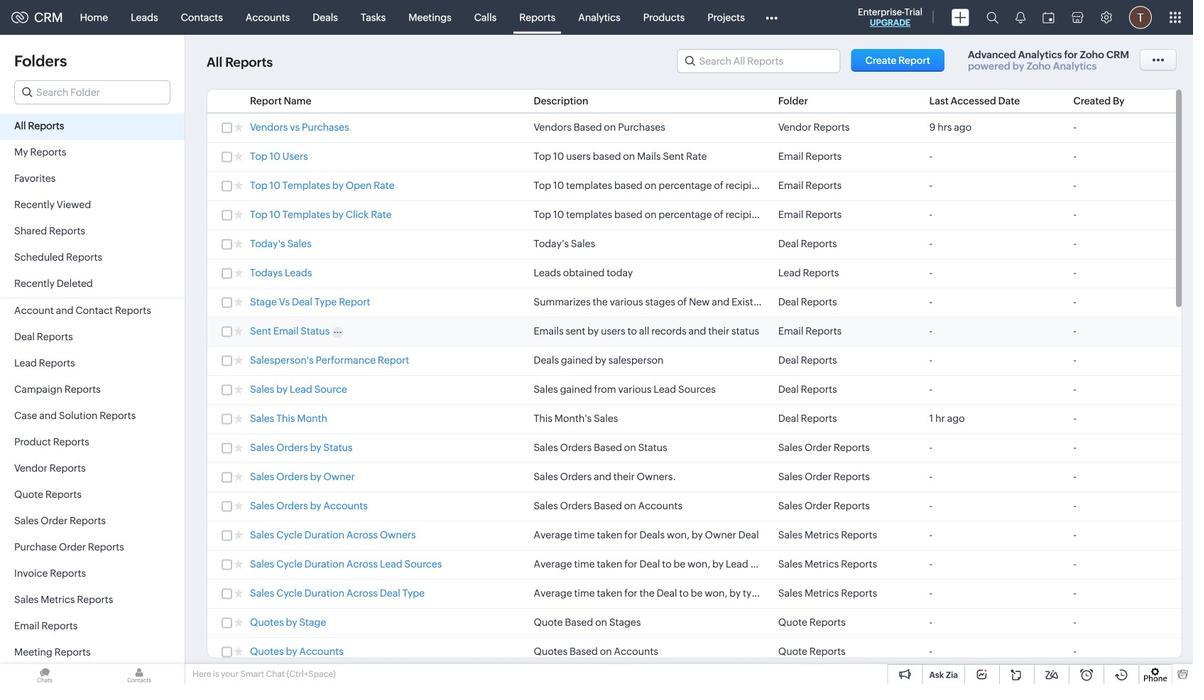 Task type: describe. For each thing, give the bounding box(es) containing it.
search image
[[987, 11, 999, 23]]

profile image
[[1130, 6, 1152, 29]]

Search All Reports text field
[[678, 50, 840, 72]]

create menu element
[[944, 0, 978, 34]]

calendar image
[[1043, 12, 1055, 23]]

signals image
[[1016, 11, 1026, 23]]

signals element
[[1007, 0, 1034, 35]]

contacts image
[[94, 664, 184, 684]]

search element
[[978, 0, 1007, 35]]

Other Modules field
[[757, 6, 787, 29]]

Search Folder text field
[[15, 81, 170, 104]]



Task type: vqa. For each thing, say whether or not it's contained in the screenshot.
Chats image
yes



Task type: locate. For each thing, give the bounding box(es) containing it.
logo image
[[11, 12, 28, 23]]

profile element
[[1121, 0, 1161, 34]]

create menu image
[[952, 9, 970, 26]]

chats image
[[0, 664, 90, 684]]



